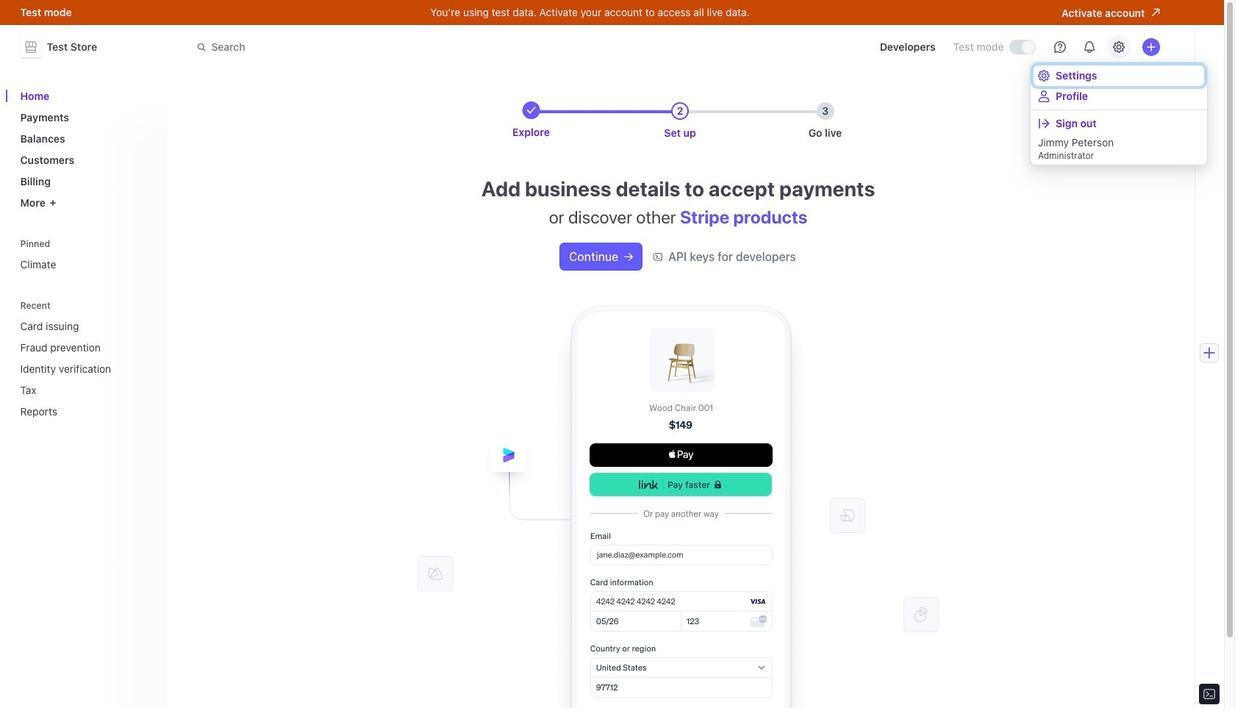 Task type: describe. For each thing, give the bounding box(es) containing it.
help image
[[1054, 41, 1066, 53]]

edit pins image
[[144, 239, 153, 248]]

2 recent element from the top
[[14, 314, 158, 424]]

core navigation links element
[[14, 84, 158, 215]]

settings image
[[1113, 41, 1125, 53]]



Task type: vqa. For each thing, say whether or not it's contained in the screenshot.
cards
no



Task type: locate. For each thing, give the bounding box(es) containing it.
menu
[[1031, 63, 1208, 165]]

menu item
[[1034, 113, 1205, 134]]

notifications image
[[1084, 41, 1095, 53]]

Search text field
[[188, 33, 603, 61]]

svg image
[[625, 253, 633, 261]]

pinned element
[[14, 234, 158, 277]]

1 recent element from the top
[[14, 295, 158, 424]]

Test mode checkbox
[[1010, 40, 1035, 54]]

clear history image
[[144, 301, 153, 310]]

None search field
[[188, 33, 603, 61]]

recent element
[[14, 295, 158, 424], [14, 314, 158, 424]]



